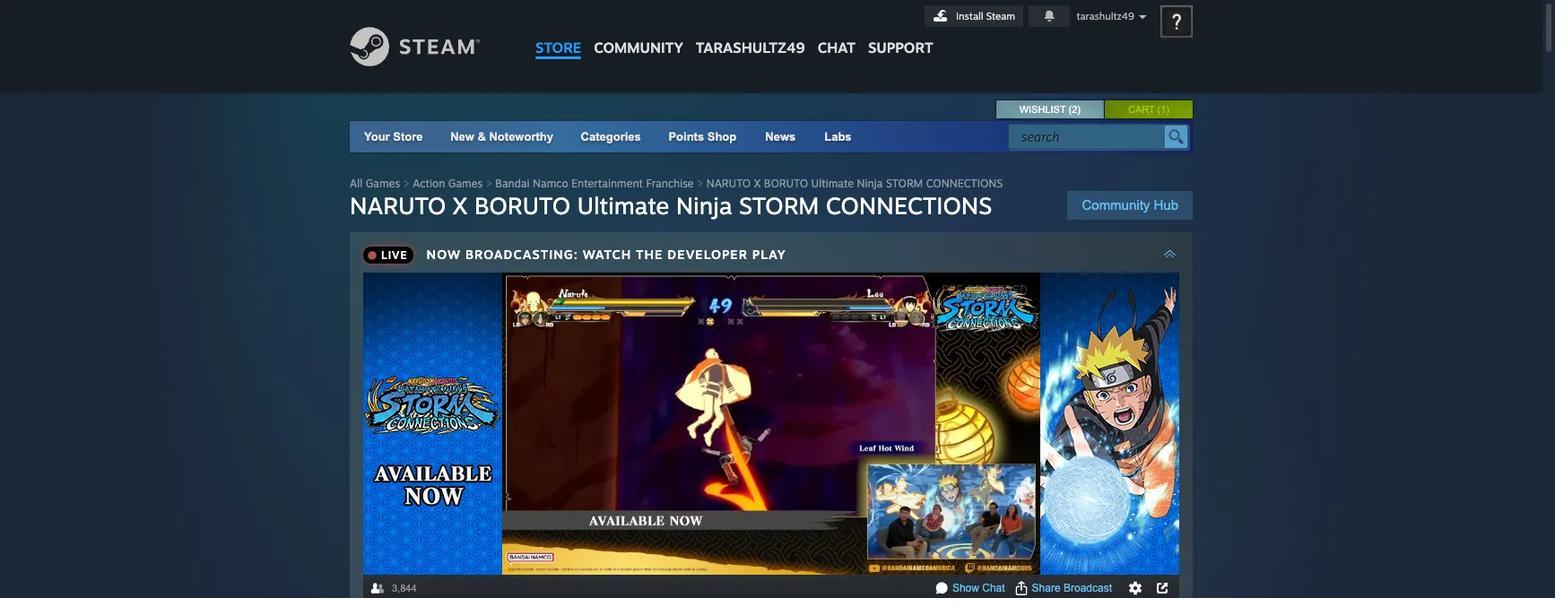 Task type: describe. For each thing, give the bounding box(es) containing it.
1 vertical spatial tarashultz49
[[696, 39, 806, 57]]

1 > from the left
[[403, 177, 410, 190]]

wishlist                 ( 2 )
[[1020, 104, 1081, 115]]

news link
[[751, 121, 810, 153]]

your
[[364, 130, 390, 144]]

0 vertical spatial chat
[[818, 39, 856, 57]]

points shop link
[[654, 121, 751, 153]]

news
[[766, 130, 796, 144]]

naruto x boruto ultimate ninja storm connections link
[[707, 177, 1003, 190]]

hub
[[1154, 197, 1179, 213]]

live
[[381, 249, 408, 262]]

namco
[[533, 177, 569, 190]]

support
[[869, 39, 934, 57]]

1 horizontal spatial naruto
[[707, 177, 751, 190]]

all games link
[[350, 177, 400, 190]]

0 vertical spatial connections
[[927, 177, 1003, 190]]

labs link
[[810, 121, 866, 153]]

1 horizontal spatial chat
[[983, 582, 1006, 595]]

now
[[427, 247, 461, 262]]

all games > action games > bandai namco entertainment franchise > naruto x boruto ultimate ninja storm connections
[[350, 177, 1003, 190]]

0 vertical spatial boruto
[[764, 177, 809, 190]]

install
[[957, 10, 984, 22]]

labs
[[825, 130, 852, 144]]

share
[[1032, 582, 1061, 595]]

wishlist
[[1020, 104, 1066, 115]]

new & noteworthy
[[451, 130, 554, 144]]

watch
[[583, 247, 632, 262]]

install steam link
[[925, 5, 1024, 27]]

install steam
[[957, 10, 1016, 22]]

1 vertical spatial connections
[[826, 191, 993, 220]]

broadcasting:
[[466, 247, 579, 262]]

community hub link
[[1068, 191, 1193, 220]]

new
[[451, 130, 475, 144]]

show chat link
[[953, 582, 1006, 595]]

2 games from the left
[[449, 177, 483, 190]]

1 vertical spatial ninja
[[676, 191, 733, 220]]

1 horizontal spatial x
[[754, 177, 761, 190]]

share broadcast link
[[1032, 582, 1113, 595]]

( for 1
[[1158, 104, 1161, 115]]

tarashultz49 link
[[690, 0, 812, 65]]

the
[[636, 247, 664, 262]]

1 horizontal spatial tarashultz49
[[1077, 10, 1135, 22]]



Task type: vqa. For each thing, say whether or not it's contained in the screenshot.
New
yes



Task type: locate. For each thing, give the bounding box(es) containing it.
&
[[478, 130, 486, 144]]

( right cart
[[1158, 104, 1161, 115]]

0 horizontal spatial ultimate
[[577, 191, 670, 220]]

x
[[754, 177, 761, 190], [453, 191, 468, 220]]

share broadcast
[[1032, 582, 1113, 595]]

games right 'action' at the left top
[[449, 177, 483, 190]]

show chat
[[953, 582, 1006, 595]]

now broadcasting: watch the developer play
[[427, 247, 787, 262]]

1 horizontal spatial games
[[449, 177, 483, 190]]

bandai
[[496, 177, 530, 190]]

1 horizontal spatial ultimate
[[812, 177, 854, 190]]

ninja down all games > action games > bandai namco entertainment franchise > naruto x boruto ultimate ninja storm connections
[[676, 191, 733, 220]]

chat
[[818, 39, 856, 57], [983, 582, 1006, 595]]

categories link
[[581, 130, 641, 144]]

tarashultz49
[[1077, 10, 1135, 22], [696, 39, 806, 57]]

community
[[594, 39, 684, 57]]

1 games from the left
[[366, 177, 400, 190]]

( right wishlist
[[1069, 104, 1072, 115]]

games
[[366, 177, 400, 190], [449, 177, 483, 190]]

naruto down the shop
[[707, 177, 751, 190]]

new & noteworthy link
[[451, 130, 554, 144]]

> right franchise
[[697, 177, 704, 190]]

) for 1
[[1167, 104, 1170, 115]]

broadcast
[[1064, 582, 1113, 595]]

bandai namco entertainment franchise link
[[496, 177, 694, 190]]

0 horizontal spatial boruto
[[475, 191, 571, 220]]

) up the 'search' text box
[[1078, 104, 1081, 115]]

boruto
[[764, 177, 809, 190], [475, 191, 571, 220]]

entertainment
[[572, 177, 643, 190]]

1
[[1161, 104, 1167, 115]]

0 horizontal spatial naruto
[[350, 191, 446, 220]]

storm
[[886, 177, 924, 190], [739, 191, 820, 220]]

boruto down bandai at top
[[475, 191, 571, 220]]

store
[[536, 39, 582, 57]]

0 vertical spatial naruto
[[707, 177, 751, 190]]

points shop
[[669, 130, 737, 144]]

2
[[1072, 104, 1078, 115]]

community hub
[[1083, 197, 1179, 213]]

search text field
[[1022, 126, 1161, 149]]

developer
[[668, 247, 748, 262]]

franchise
[[646, 177, 694, 190]]

x down "news" link
[[754, 177, 761, 190]]

naruto down 'all games' link
[[350, 191, 446, 220]]

1 vertical spatial ultimate
[[577, 191, 670, 220]]

x down action games link
[[453, 191, 468, 220]]

0 vertical spatial storm
[[886, 177, 924, 190]]

chat link
[[812, 0, 862, 61]]

0 horizontal spatial ninja
[[676, 191, 733, 220]]

0 vertical spatial x
[[754, 177, 761, 190]]

) right cart
[[1167, 104, 1170, 115]]

1 horizontal spatial ninja
[[857, 177, 883, 190]]

(
[[1069, 104, 1072, 115], [1158, 104, 1161, 115]]

ultimate
[[812, 177, 854, 190], [577, 191, 670, 220]]

boruto down news
[[764, 177, 809, 190]]

cart
[[1129, 104, 1155, 115]]

naruto
[[707, 177, 751, 190], [350, 191, 446, 220]]

( for 2
[[1069, 104, 1072, 115]]

2 ) from the left
[[1167, 104, 1170, 115]]

0 vertical spatial ultimate
[[812, 177, 854, 190]]

0 vertical spatial ninja
[[857, 177, 883, 190]]

> left 'action' at the left top
[[403, 177, 410, 190]]

1 vertical spatial boruto
[[475, 191, 571, 220]]

support link
[[862, 0, 940, 61]]

chat left support
[[818, 39, 856, 57]]

show
[[953, 582, 980, 595]]

> left bandai at top
[[486, 177, 492, 190]]

0 horizontal spatial x
[[453, 191, 468, 220]]

1 vertical spatial chat
[[983, 582, 1006, 595]]

2 horizontal spatial >
[[697, 177, 704, 190]]

) for 2
[[1078, 104, 1081, 115]]

1 horizontal spatial boruto
[[764, 177, 809, 190]]

0 horizontal spatial storm
[[739, 191, 820, 220]]

connections
[[927, 177, 1003, 190], [826, 191, 993, 220]]

1 horizontal spatial storm
[[886, 177, 924, 190]]

ultimate down entertainment
[[577, 191, 670, 220]]

1 ( from the left
[[1069, 104, 1072, 115]]

1 horizontal spatial >
[[486, 177, 492, 190]]

3 > from the left
[[697, 177, 704, 190]]

>
[[403, 177, 410, 190], [486, 177, 492, 190], [697, 177, 704, 190]]

cart         ( 1 )
[[1129, 104, 1170, 115]]

1 horizontal spatial )
[[1167, 104, 1170, 115]]

games right all
[[366, 177, 400, 190]]

0 horizontal spatial games
[[366, 177, 400, 190]]

action games link
[[413, 177, 483, 190]]

1 vertical spatial storm
[[739, 191, 820, 220]]

1 ) from the left
[[1078, 104, 1081, 115]]

ninja down labs link
[[857, 177, 883, 190]]

categories
[[581, 130, 641, 144]]

0 horizontal spatial tarashultz49
[[696, 39, 806, 57]]

0 vertical spatial tarashultz49
[[1077, 10, 1135, 22]]

all
[[350, 177, 363, 190]]

store
[[393, 130, 423, 144]]

)
[[1078, 104, 1081, 115], [1167, 104, 1170, 115]]

your store
[[364, 130, 423, 144]]

ultimate down labs link
[[812, 177, 854, 190]]

steam
[[987, 10, 1016, 22]]

2 ( from the left
[[1158, 104, 1161, 115]]

0 horizontal spatial )
[[1078, 104, 1081, 115]]

community
[[1083, 197, 1151, 213]]

play
[[753, 247, 787, 262]]

ninja
[[857, 177, 883, 190], [676, 191, 733, 220]]

1 vertical spatial x
[[453, 191, 468, 220]]

shop
[[708, 130, 737, 144]]

1 vertical spatial naruto
[[350, 191, 446, 220]]

0 horizontal spatial chat
[[818, 39, 856, 57]]

noteworthy
[[489, 130, 554, 144]]

1 horizontal spatial (
[[1158, 104, 1161, 115]]

store link
[[529, 0, 588, 65]]

action
[[413, 177, 445, 190]]

your store link
[[364, 130, 423, 144]]

0 horizontal spatial (
[[1069, 104, 1072, 115]]

naruto x boruto ultimate ninja storm connections
[[350, 191, 993, 220]]

0 horizontal spatial >
[[403, 177, 410, 190]]

points
[[669, 130, 705, 144]]

community link
[[588, 0, 690, 65]]

2 > from the left
[[486, 177, 492, 190]]

chat right show on the right bottom of page
[[983, 582, 1006, 595]]



